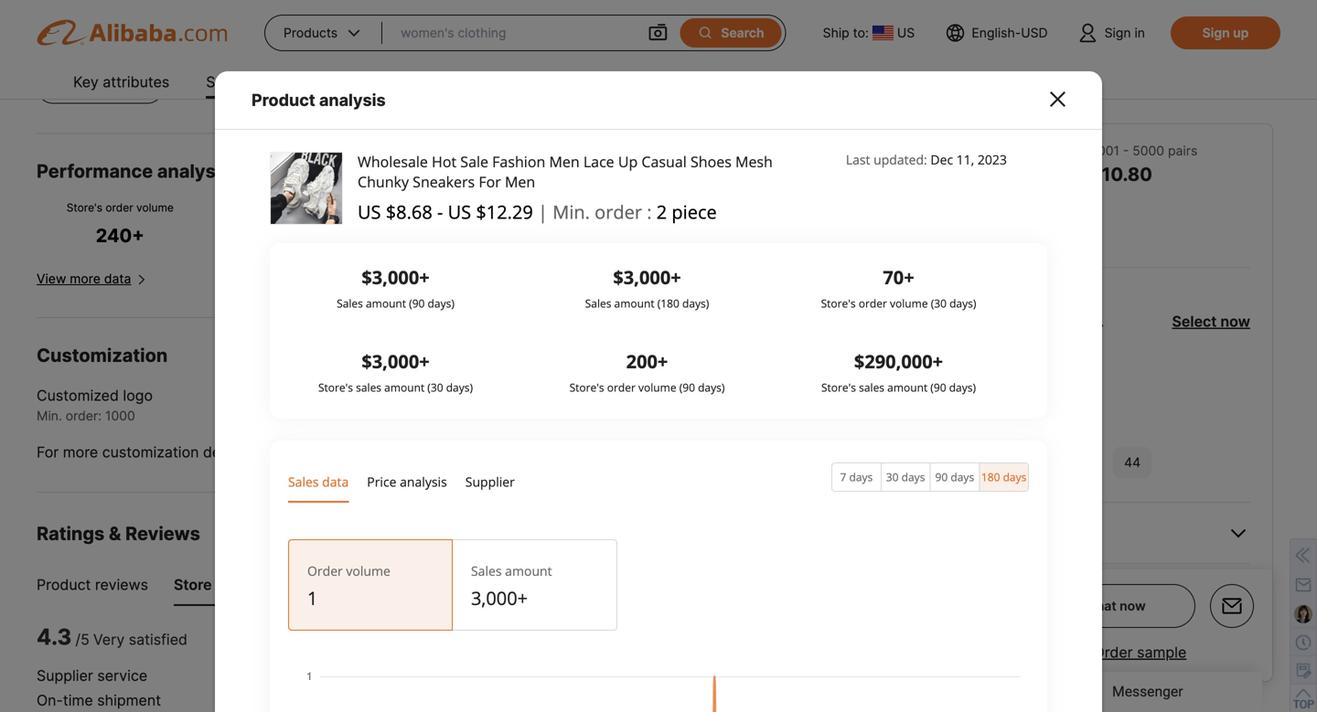 Task type: vqa. For each thing, say whether or not it's contained in the screenshot.
Sign up
yes



Task type: locate. For each thing, give the bounding box(es) containing it.
graphic
[[514, 387, 568, 405]]

0 horizontal spatial /
[[75, 631, 81, 649]]

: inside 'customized logo min. order : 1000'
[[98, 409, 102, 424]]

more for for
[[63, 444, 98, 462]]

1 horizontal spatial :
[[337, 409, 340, 424]]

3 min. from the left
[[514, 409, 539, 424]]

1 vertical spatial /
[[75, 631, 81, 649]]

customization right graphic
[[572, 387, 669, 405]]

order inside graphic customization min. order : 1000
[[543, 409, 575, 424]]

4.4
[[403, 668, 425, 686]]

sales
[[294, 201, 321, 215], [489, 201, 516, 215]]

order sample
[[59, 80, 141, 95]]

customization down logo
[[102, 444, 199, 462]]

0 horizontal spatial size
[[897, 422, 923, 438]]

order sample button
[[37, 71, 164, 104]]

reviews down ratings & reviews
[[95, 577, 148, 594]]

3 : from the left
[[575, 409, 579, 424]]

2 - from the left
[[994, 143, 1000, 159]]

more right for
[[63, 444, 98, 462]]

1 min. from the left
[[37, 409, 62, 424]]

order
[[106, 201, 133, 215], [678, 201, 705, 215], [66, 409, 98, 424], [304, 409, 337, 424], [543, 409, 575, 424]]

1 vertical spatial eur
[[868, 422, 894, 438]]

0 vertical spatial analysis
[[319, 90, 386, 110]]

: for customization
[[575, 409, 579, 424]]

0 vertical spatial time
[[954, 658, 981, 673]]

1 horizontal spatial time
[[954, 658, 981, 673]]

1 1000 from the left
[[105, 409, 135, 424]]

eur left "."
[[1038, 313, 1067, 331]]

600
[[889, 143, 913, 159]]

- right 601
[[994, 143, 1000, 159]]

0 vertical spatial sample
[[98, 80, 141, 95]]

deciding?
[[898, 644, 964, 662]]

- inside 601 - 2000 $11.60
[[994, 143, 1000, 159]]

0 horizontal spatial analysis
[[157, 160, 231, 182]]

0 vertical spatial now
[[1221, 313, 1251, 331]]

0 horizontal spatial now
[[1120, 599, 1146, 615]]

4.3 / 5 very satisfied
[[37, 624, 188, 651]]

: for packaging
[[337, 409, 340, 424]]

store's sales amount
[[255, 201, 363, 215]]

still
[[868, 644, 894, 662]]

product analysis
[[252, 90, 386, 110]]

1 customized from the left
[[37, 387, 119, 405]]

tab list
[[37, 565, 771, 607]]

$12.29
[[868, 163, 930, 186]]

view
[[37, 271, 66, 287]]

2001 - 5000 pairs $10.80
[[1090, 143, 1198, 186]]

product for product reviews
[[37, 577, 91, 594]]

english-usd
[[972, 25, 1048, 41]]

2 : from the left
[[337, 409, 340, 424]]

sign left in
[[1105, 25, 1132, 41]]

1 horizontal spatial sales
[[489, 201, 516, 215]]

0 horizontal spatial order
[[59, 80, 94, 95]]

get
[[969, 644, 993, 662]]

2 store's from the left
[[255, 201, 291, 215]]

1 vertical spatial customization
[[102, 444, 199, 462]]

min. down graphic
[[514, 409, 539, 424]]

now for select now
[[1221, 313, 1251, 331]]

0 vertical spatial order
[[59, 80, 94, 95]]

1000 inside customized packaging min. order : 1000
[[344, 409, 374, 424]]

size for eur size
[[897, 422, 923, 438]]

3 - from the left
[[1124, 143, 1130, 159]]

sign for sign up
[[1203, 25, 1231, 41]]

on- down supplier
[[37, 692, 63, 710]]

min. for customized logo
[[37, 409, 62, 424]]

still deciding? get samples first! order sample
[[868, 644, 1187, 662]]

0 horizontal spatial 1000
[[105, 409, 135, 424]]

1 vertical spatial now
[[1120, 599, 1146, 615]]

2 1000 from the left
[[344, 409, 374, 424]]

0 horizontal spatial pairs
[[917, 143, 946, 159]]

time inside "to negotiate shipping details on-time dispatch guarantee"
[[954, 658, 981, 673]]

eur
[[1038, 313, 1067, 331], [868, 422, 894, 438]]

2 horizontal spatial -
[[1124, 143, 1130, 159]]

size
[[1071, 313, 1101, 331], [897, 422, 923, 438]]

0 vertical spatial on-
[[930, 658, 954, 673]]

products link
[[265, 16, 383, 50]]

1 horizontal spatial size
[[1071, 313, 1101, 331]]

1 horizontal spatial sample
[[1138, 644, 1187, 662]]

pairs right the 600
[[917, 143, 946, 159]]

order inside 'customized logo min. order : 1000'
[[66, 409, 98, 424]]

1 horizontal spatial reviews
[[216, 577, 271, 594]]

analysis up the volume
[[157, 160, 231, 182]]

1 - from the left
[[880, 143, 886, 159]]

key
[[73, 73, 99, 91]]

graphic customization min. order : 1000
[[514, 387, 669, 424]]

0 horizontal spatial sales
[[294, 201, 321, 215]]

min. inside customized packaging min. order : 1000
[[275, 409, 301, 424]]

: inside graphic customization min. order : 1000
[[575, 409, 579, 424]]

more
[[70, 271, 101, 287], [63, 444, 98, 462]]

-
[[880, 143, 886, 159], [994, 143, 1000, 159], [1124, 143, 1130, 159]]

40 link
[[918, 446, 959, 480]]

pairs
[[917, 143, 946, 159], [1169, 143, 1198, 159]]

sales for trend
[[489, 201, 516, 215]]

trend
[[519, 201, 546, 215], [709, 201, 736, 215]]

customized logo min. order : 1000
[[37, 387, 153, 424]]

0 horizontal spatial sign
[[1105, 25, 1132, 41]]

1000
[[105, 409, 135, 424], [344, 409, 374, 424], [582, 409, 612, 424]]

1 vertical spatial time
[[63, 692, 93, 710]]

0 horizontal spatial product
[[37, 577, 91, 594]]

store reviews
[[174, 577, 271, 594]]

min. up for
[[37, 409, 62, 424]]

1 reviews from the left
[[95, 577, 148, 594]]

usd
[[1021, 25, 1048, 41]]

on- left get
[[930, 658, 954, 673]]

0 horizontal spatial trend
[[519, 201, 546, 215]]

pairs inside 2001 - 5000 pairs $10.80
[[1169, 143, 1198, 159]]

reviews
[[125, 523, 200, 545]]

very
[[93, 631, 125, 649]]

1 store's from the left
[[67, 201, 102, 215]]

1 horizontal spatial trend
[[709, 201, 736, 215]]

0 vertical spatial customization
[[572, 387, 669, 405]]

0 vertical spatial product
[[252, 90, 316, 110]]

details
[[1129, 641, 1169, 657]]

on- inside "to negotiate shipping details on-time dispatch guarantee"
[[930, 658, 954, 673]]

chat
[[1087, 599, 1117, 615]]

customized inside 'customized logo min. order : 1000'
[[37, 387, 119, 405]]

- right 2001
[[1124, 143, 1130, 159]]

min. for customized packaging
[[275, 409, 301, 424]]

1 : from the left
[[98, 409, 102, 424]]

customized for customized packaging
[[275, 387, 357, 405]]

products
[[284, 25, 338, 41]]

supplier
[[37, 668, 93, 686]]

1 horizontal spatial on-
[[930, 658, 954, 673]]

240+
[[96, 225, 144, 247]]

1 horizontal spatial customized
[[275, 387, 357, 405]]

0 horizontal spatial :
[[98, 409, 102, 424]]

eur for eur size .
[[1038, 313, 1067, 331]]

:
[[98, 409, 102, 424], [337, 409, 340, 424], [575, 409, 579, 424]]

product down the ratings
[[37, 577, 91, 594]]

1 horizontal spatial analysis
[[319, 90, 386, 110]]

min. inside graphic customization min. order : 1000
[[514, 409, 539, 424]]

more left data
[[70, 271, 101, 287]]

0 horizontal spatial sample
[[98, 80, 141, 95]]

0 horizontal spatial min.
[[37, 409, 62, 424]]

chat now
[[1087, 599, 1146, 615]]

3 store's from the left
[[450, 201, 486, 215]]

reviews right store
[[216, 577, 271, 594]]

min. up the message
[[275, 409, 301, 424]]

1 vertical spatial on-
[[37, 692, 63, 710]]

2 trend from the left
[[709, 201, 736, 215]]

1 vertical spatial analysis
[[157, 160, 231, 182]]

sample
[[37, 29, 88, 47]]

- inside 2 - 600 pairs $12.29
[[880, 143, 886, 159]]

min.
[[37, 409, 62, 424], [275, 409, 301, 424], [514, 409, 539, 424]]

pairs right 5000
[[1169, 143, 1198, 159]]

1 horizontal spatial now
[[1221, 313, 1251, 331]]

up
[[1234, 25, 1249, 41]]

variations
[[868, 287, 949, 307]]

sign left the up
[[1203, 25, 1231, 41]]

3 1000 from the left
[[582, 409, 612, 424]]

customized down "customization"
[[37, 387, 119, 405]]

search
[[721, 25, 765, 41]]

42 link
[[1014, 446, 1055, 480]]

min. inside 'customized logo min. order : 1000'
[[37, 409, 62, 424]]

reviews for product reviews
[[95, 577, 148, 594]]

0 vertical spatial size
[[1071, 313, 1101, 331]]

- inside 2001 - 5000 pairs $10.80
[[1124, 143, 1130, 159]]

eur size
[[868, 422, 923, 438]]

1 horizontal spatial min.
[[275, 409, 301, 424]]

2 sales from the left
[[489, 201, 516, 215]]

price:
[[92, 29, 131, 47]]

39
[[881, 455, 897, 471]]

trend for store's sales trend
[[519, 201, 546, 215]]

1 pairs from the left
[[917, 143, 946, 159]]

order for customized logo
[[66, 409, 98, 424]]

product down 'products'
[[252, 90, 316, 110]]

samples
[[206, 73, 265, 91]]

trend for store's order trend
[[709, 201, 736, 215]]

$10.80
[[1090, 163, 1153, 186]]

2 horizontal spatial 1000
[[582, 409, 612, 424]]

1 sign from the left
[[1105, 25, 1132, 41]]

1000 inside graphic customization min. order : 1000
[[582, 409, 612, 424]]

1 horizontal spatial /
[[187, 29, 193, 47]]

0 horizontal spatial on-
[[37, 692, 63, 710]]

0 vertical spatial more
[[70, 271, 101, 287]]

1000 for logo
[[105, 409, 135, 424]]

1 vertical spatial more
[[63, 444, 98, 462]]

eur for eur size
[[868, 422, 894, 438]]

customized inside customized packaging min. order : 1000
[[275, 387, 357, 405]]

0 horizontal spatial reviews
[[95, 577, 148, 594]]

1 sales from the left
[[294, 201, 321, 215]]

601
[[968, 143, 990, 159]]

time
[[954, 658, 981, 673], [63, 692, 93, 710]]

analysis for performance analysis
[[157, 160, 231, 182]]

2 horizontal spatial min.
[[514, 409, 539, 424]]

 search
[[698, 24, 765, 41]]

1 vertical spatial product
[[37, 577, 91, 594]]

2 reviews from the left
[[216, 577, 271, 594]]

2 pairs from the left
[[1169, 143, 1198, 159]]

0 vertical spatial eur
[[1038, 313, 1067, 331]]

sample
[[98, 80, 141, 95], [1138, 644, 1187, 662]]

0 horizontal spatial -
[[880, 143, 886, 159]]

2 sign from the left
[[1203, 25, 1231, 41]]

ratings
[[37, 523, 105, 545]]

: inside customized packaging min. order : 1000
[[337, 409, 340, 424]]

0 horizontal spatial customized
[[37, 387, 119, 405]]

1 horizontal spatial -
[[994, 143, 1000, 159]]

1 horizontal spatial 1000
[[344, 409, 374, 424]]

1 horizontal spatial eur
[[1038, 313, 1067, 331]]

time down supplier
[[63, 692, 93, 710]]

1 trend from the left
[[519, 201, 546, 215]]

now right chat
[[1120, 599, 1146, 615]]

2 min. from the left
[[275, 409, 301, 424]]

analysis down products link
[[319, 90, 386, 110]]

ratings & reviews
[[37, 523, 200, 545]]

order inside customized packaging min. order : 1000
[[304, 409, 337, 424]]

- for $10.80
[[1124, 143, 1130, 159]]

store
[[174, 577, 212, 594]]

order inside order sample button
[[59, 80, 94, 95]]

2 customized from the left
[[275, 387, 357, 405]]

now right select
[[1221, 313, 1251, 331]]

0 vertical spatial /
[[187, 29, 193, 47]]

to
[[998, 641, 1010, 657]]

color
[[868, 347, 902, 363]]

1 vertical spatial order
[[1094, 644, 1133, 662]]

time left dispatch
[[954, 658, 981, 673]]

1 vertical spatial size
[[897, 422, 923, 438]]

$30.00
[[134, 29, 187, 47]]

1 horizontal spatial product
[[252, 90, 316, 110]]

/ inside "4.3 / 5 very satisfied"
[[75, 631, 81, 649]]

customized up message supplier link
[[275, 387, 357, 405]]

1 horizontal spatial pairs
[[1169, 143, 1198, 159]]

1000 inside 'customized logo min. order : 1000'
[[105, 409, 135, 424]]

- right 2
[[880, 143, 886, 159]]

1 horizontal spatial sign
[[1203, 25, 1231, 41]]

4 store's from the left
[[639, 201, 675, 215]]

1 horizontal spatial customization
[[572, 387, 669, 405]]

customization
[[572, 387, 669, 405], [102, 444, 199, 462]]

sales for amount
[[294, 201, 321, 215]]

tab list containing product reviews
[[37, 565, 771, 607]]

2 horizontal spatial :
[[575, 409, 579, 424]]

0 horizontal spatial eur
[[868, 422, 894, 438]]

pairs for $12.29
[[917, 143, 946, 159]]

pairs inside 2 - 600 pairs $12.29
[[917, 143, 946, 159]]

eur up 39 link
[[868, 422, 894, 438]]

message supplier link
[[257, 444, 378, 462]]

sample price: $30.00 / pair
[[37, 29, 221, 47]]



Task type: describe. For each thing, give the bounding box(es) containing it.
key attributes link
[[73, 66, 170, 102]]

chat now button
[[1087, 599, 1146, 615]]

1000 for packaging
[[344, 409, 374, 424]]

.
[[1101, 313, 1105, 331]]

44 link
[[1112, 446, 1154, 480]]

5000
[[1133, 143, 1165, 159]]

store's sales trend
[[450, 201, 546, 215]]

for
[[37, 444, 59, 462]]

for more customization details, message supplier
[[37, 444, 378, 462]]

ship
[[823, 25, 850, 41]]

store's order trend
[[639, 201, 736, 215]]

on-time shipment
[[37, 692, 161, 710]]

reviews for store reviews
[[216, 577, 271, 594]]

shipping
[[1074, 641, 1126, 657]]

sign for sign in
[[1105, 25, 1132, 41]]


[[698, 24, 714, 41]]

shipment
[[97, 692, 161, 710]]

order sample link
[[1094, 644, 1187, 662]]

product for product analysis
[[252, 90, 316, 110]]

$11.60
[[968, 163, 1027, 186]]

store's order volume
[[67, 201, 174, 215]]

2 - 600 pairs $12.29
[[868, 143, 946, 186]]

: for logo
[[98, 409, 102, 424]]

44
[[1125, 455, 1141, 471]]

customized packaging min. order : 1000
[[275, 387, 433, 424]]

pairs for $10.80
[[1169, 143, 1198, 159]]

pair
[[193, 29, 221, 47]]

select now link
[[1173, 313, 1251, 331]]

ship to:
[[823, 25, 869, 41]]

eur size .
[[1038, 313, 1105, 331]]

select now
[[1173, 313, 1251, 331]]

logo
[[123, 387, 153, 405]]

customization inside graphic customization min. order : 1000
[[572, 387, 669, 405]]

0 horizontal spatial time
[[63, 692, 93, 710]]

39 link
[[868, 446, 910, 480]]

guarantee
[[1043, 658, 1108, 673]]

satisfied
[[129, 631, 188, 649]]

1 horizontal spatial order
[[1094, 644, 1133, 662]]

us
[[898, 25, 915, 41]]

attributes
[[103, 73, 170, 91]]

store's for store's order trend
[[639, 201, 675, 215]]

to negotiate shipping details on-time dispatch guarantee
[[930, 641, 1169, 673]]

service
[[97, 668, 148, 686]]

performance analysis
[[37, 160, 231, 182]]

- for $12.29
[[880, 143, 886, 159]]

to:
[[853, 25, 869, 41]]

41 link
[[967, 446, 1006, 480]]

order for graphic customization
[[543, 409, 575, 424]]

women's clothing text field
[[401, 16, 629, 49]]

sign in
[[1105, 25, 1146, 41]]

negotiate
[[1013, 641, 1071, 657]]

select
[[1173, 313, 1217, 331]]

sample inside button
[[98, 80, 141, 95]]

performance
[[37, 160, 153, 182]]

more for view
[[70, 271, 101, 287]]

first!
[[1059, 644, 1090, 662]]

$420,000+
[[258, 225, 361, 247]]

601 - 2000 $11.60
[[968, 143, 1035, 186]]

min. for graphic customization
[[514, 409, 539, 424]]

40
[[930, 455, 947, 471]]

store's for store's sales amount
[[255, 201, 291, 215]]

customization
[[37, 345, 168, 367]]

supplier
[[324, 444, 378, 462]]

analysis for product analysis
[[319, 90, 386, 110]]

store's for store's order volume
[[67, 201, 102, 215]]

details,
[[203, 444, 253, 462]]

2000
[[1003, 143, 1035, 159]]

customized for customized logo
[[37, 387, 119, 405]]

samples link
[[206, 66, 265, 102]]

size for eur size .
[[1071, 313, 1101, 331]]

packaging
[[362, 387, 433, 405]]

- for $11.60
[[994, 143, 1000, 159]]


[[647, 22, 669, 44]]

4.4 progress bar
[[311, 666, 448, 687]]

data
[[104, 271, 131, 287]]

english-
[[972, 25, 1021, 41]]

supplier service
[[37, 668, 148, 686]]

order for customized packaging
[[304, 409, 337, 424]]

1 vertical spatial sample
[[1138, 644, 1187, 662]]

amount
[[324, 201, 363, 215]]

volume
[[136, 201, 174, 215]]

store's for store's sales trend
[[450, 201, 486, 215]]

1000 for customization
[[582, 409, 612, 424]]

42
[[1027, 455, 1043, 471]]

0 horizontal spatial customization
[[102, 444, 199, 462]]

dispatch
[[985, 658, 1040, 673]]

2
[[868, 143, 876, 159]]

4.3
[[37, 624, 72, 651]]

$8.68
[[868, 222, 921, 244]]

&
[[109, 523, 121, 545]]

now for chat now
[[1120, 599, 1146, 615]]

view more data
[[37, 271, 131, 287]]

5
[[81, 631, 90, 649]]

2001
[[1090, 143, 1120, 159]]



